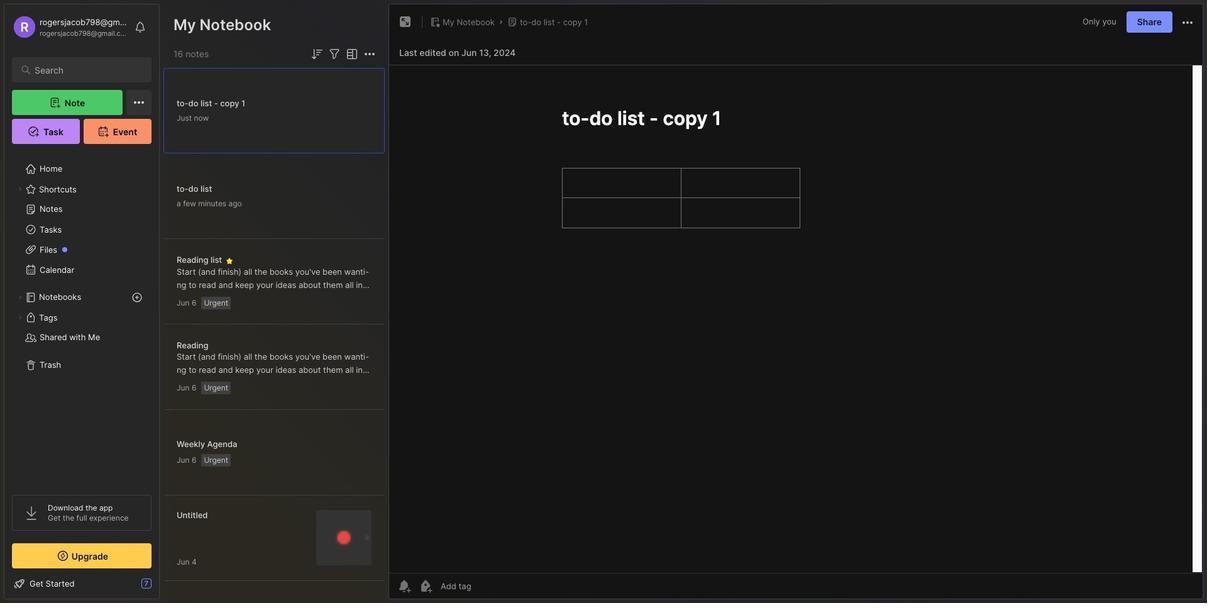 Task type: locate. For each thing, give the bounding box(es) containing it.
1 vertical spatial more actions field
[[362, 47, 377, 62]]

more actions image
[[362, 47, 377, 62]]

note window element
[[389, 4, 1204, 603]]

tree
[[4, 152, 159, 484]]

More actions field
[[1181, 14, 1196, 30], [362, 47, 377, 62]]

expand tags image
[[16, 314, 24, 321]]

add tag image
[[418, 579, 433, 594]]

Account field
[[12, 14, 128, 40]]

0 horizontal spatial more actions field
[[362, 47, 377, 62]]

add a reminder image
[[397, 579, 412, 594]]

Note Editor text field
[[389, 65, 1203, 573]]

1 horizontal spatial more actions field
[[1181, 14, 1196, 30]]

main element
[[0, 0, 164, 603]]

None search field
[[35, 62, 140, 77]]

Help and Learning task checklist field
[[4, 574, 159, 594]]



Task type: describe. For each thing, give the bounding box(es) containing it.
thumbnail image
[[316, 510, 372, 565]]

click to collapse image
[[159, 580, 168, 595]]

none search field inside main element
[[35, 62, 140, 77]]

add filters image
[[327, 47, 342, 62]]

Sort options field
[[309, 47, 325, 62]]

View options field
[[342, 47, 360, 62]]

Add tag field
[[440, 581, 535, 592]]

Search text field
[[35, 64, 140, 76]]

expand notebooks image
[[16, 294, 24, 301]]

more actions image
[[1181, 15, 1196, 30]]

expand note image
[[398, 14, 413, 30]]

Add filters field
[[327, 47, 342, 62]]

tree inside main element
[[4, 152, 159, 484]]

0 vertical spatial more actions field
[[1181, 14, 1196, 30]]



Task type: vqa. For each thing, say whether or not it's contained in the screenshot.
Expand note Image
yes



